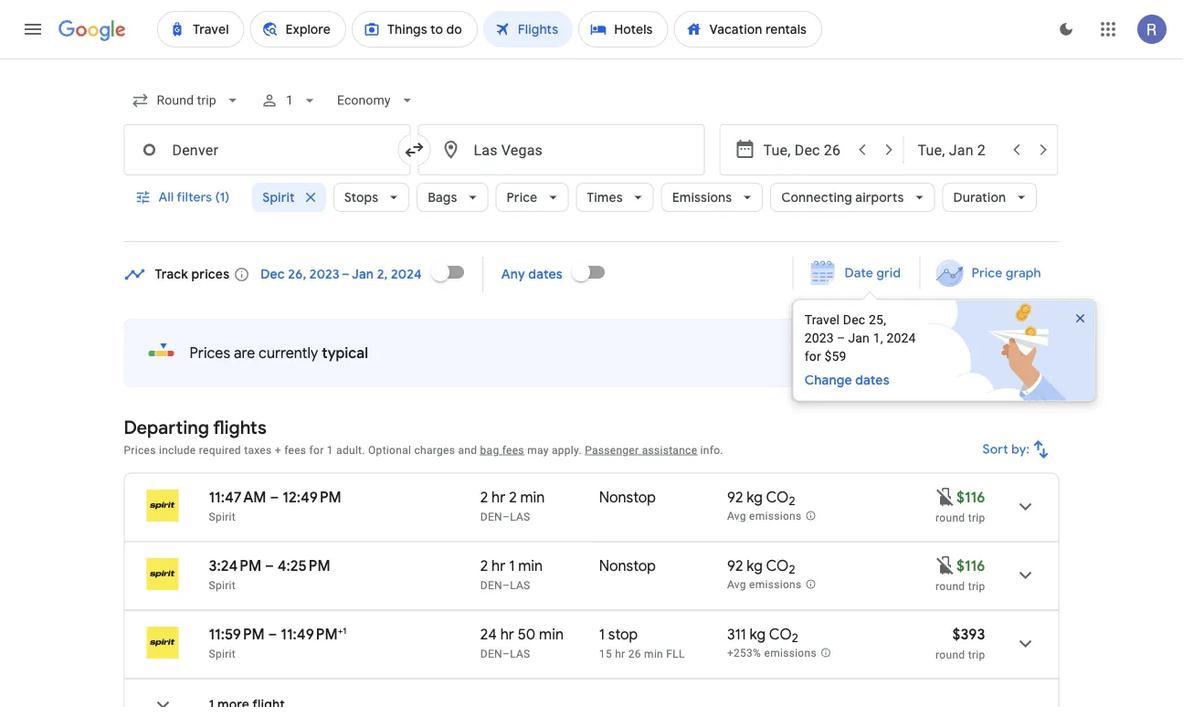 Task type: vqa. For each thing, say whether or not it's contained in the screenshot.
92
yes



Task type: locate. For each thing, give the bounding box(es) containing it.
2 avg emissions from the top
[[727, 579, 802, 591]]

min inside "2 hr 1 min den – las"
[[518, 557, 543, 575]]

min down may
[[520, 488, 545, 507]]

total duration 2 hr 2 min. element
[[481, 488, 599, 510]]

prices are currently typical
[[190, 344, 368, 363]]

bag fees button
[[480, 444, 524, 456]]

for left adult.
[[309, 444, 324, 456]]

this price for this flight doesn't include overhead bin access. if you need a carry-on bag, use the bags filter to update prices. image left flight details. leaves denver international airport at 11:47 am on tuesday, december 26 and arrives at harry reid international airport at 12:49 pm on tuesday, december 26. icon
[[935, 486, 957, 508]]

–
[[270, 488, 279, 507], [503, 510, 510, 523], [265, 557, 274, 575], [503, 579, 510, 592], [268, 625, 277, 644], [503, 648, 510, 660]]

2024 for 2,
[[391, 266, 422, 283]]

1 vertical spatial 2024
[[887, 331, 916, 346]]

change appearance image
[[1045, 7, 1088, 51]]

min inside the 24 hr 50 min den – las
[[539, 625, 564, 644]]

2 vertical spatial las
[[510, 648, 531, 660]]

116 US dollars text field
[[957, 488, 986, 507], [957, 557, 986, 575]]

0 vertical spatial this price for this flight doesn't include overhead bin access. if you need a carry-on bag, use the bags filter to update prices. image
[[935, 486, 957, 508]]

co inside 311 kg co 2
[[769, 625, 792, 644]]

1 horizontal spatial 2023 – jan
[[805, 331, 870, 346]]

0 vertical spatial 116 us dollars text field
[[957, 488, 986, 507]]

1 vertical spatial dates
[[856, 372, 890, 389]]

1 den from the top
[[481, 510, 503, 523]]

1 horizontal spatial 2024
[[887, 331, 916, 346]]

2 hr 2 min den – las
[[481, 488, 545, 523]]

1 vertical spatial this price for this flight doesn't include overhead bin access. if you need a carry-on bag, use the bags filter to update prices. image
[[935, 555, 957, 576]]

price left graph
[[972, 265, 1003, 281]]

1 vertical spatial kg
[[747, 557, 763, 575]]

None text field
[[124, 124, 411, 175]]

0 vertical spatial price
[[507, 189, 538, 206]]

None text field
[[418, 124, 705, 175]]

round trip up 393 us dollars text field at the right
[[936, 580, 986, 593]]

0 vertical spatial den
[[481, 510, 503, 523]]

– down total duration 2 hr 2 min. element on the bottom of the page
[[503, 510, 510, 523]]

0 vertical spatial 92
[[727, 488, 743, 507]]

3:24 pm
[[209, 557, 261, 575]]

0 vertical spatial dec
[[261, 266, 285, 283]]

change dates button
[[805, 372, 930, 390]]

0 vertical spatial avg emissions
[[727, 510, 802, 523]]

$116 for 2 hr 2 min
[[957, 488, 986, 507]]

– right 3:24 pm
[[265, 557, 274, 575]]

las inside the 24 hr 50 min den – las
[[510, 648, 531, 660]]

– inside 3:24 pm – 4:25 pm spirit
[[265, 557, 274, 575]]

prices down the departing
[[124, 444, 156, 456]]

0 horizontal spatial 2023 – jan
[[310, 266, 374, 283]]

116 us dollars text field down 'sort'
[[957, 488, 986, 507]]

– right 11:47 am in the left of the page
[[270, 488, 279, 507]]

1 vertical spatial co
[[766, 557, 789, 575]]

2024 inside dec 25, 2023 – jan 1, 2024 for $59 change dates
[[887, 331, 916, 346]]

round left flight details. leaves denver international airport at 11:47 am on tuesday, december 26 and arrives at harry reid international airport at 12:49 pm on tuesday, december 26. icon
[[936, 511, 965, 524]]

1 horizontal spatial fees
[[502, 444, 524, 456]]

las down total duration 2 hr 2 min. element on the bottom of the page
[[510, 510, 531, 523]]

round down $393
[[936, 648, 965, 661]]

any dates
[[502, 266, 563, 283]]

2024 up view at right
[[887, 331, 916, 346]]

11:59 pm
[[209, 625, 265, 644]]

den inside 2 hr 2 min den – las
[[481, 510, 503, 523]]

3 las from the top
[[510, 648, 531, 660]]

dec inside dec 25, 2023 – jan 1, 2024 for $59 change dates
[[843, 313, 866, 328]]

fees right the taxes
[[284, 444, 306, 456]]

co for 24 hr 50 min
[[769, 625, 792, 644]]

1 inside 11:59 pm – 11:49 pm + 1
[[343, 625, 347, 637]]

0 horizontal spatial prices
[[124, 444, 156, 456]]

1 vertical spatial 92 kg co 2
[[727, 557, 796, 578]]

min for 24 hr 50 min
[[539, 625, 564, 644]]

– inside 2 hr 2 min den – las
[[503, 510, 510, 523]]

hr for 2
[[492, 488, 506, 507]]

2 116 us dollars text field from the top
[[957, 557, 986, 575]]

$116 left flight details. leaves denver international airport at 3:24 pm on tuesday, december 26 and arrives at harry reid international airport at 4:25 pm on tuesday, december 26. image
[[957, 557, 986, 575]]

0 vertical spatial trip
[[968, 511, 986, 524]]

all
[[159, 189, 174, 206]]

min right 50
[[539, 625, 564, 644]]

las inside "2 hr 1 min den – las"
[[510, 579, 531, 592]]

92 kg co 2
[[727, 488, 796, 509], [727, 557, 796, 578]]

dates right any
[[529, 266, 563, 283]]

trip left flight details. leaves denver international airport at 11:47 am on tuesday, december 26 and arrives at harry reid international airport at 12:49 pm on tuesday, december 26. icon
[[968, 511, 986, 524]]

3 trip from the top
[[968, 648, 986, 661]]

1 round from the top
[[936, 511, 965, 524]]

2024
[[391, 266, 422, 283], [887, 331, 916, 346]]

hr inside 2 hr 2 min den – las
[[492, 488, 506, 507]]

2 92 from the top
[[727, 557, 743, 575]]

price for price
[[507, 189, 538, 206]]

may
[[527, 444, 549, 456]]

min inside 1 stop 15 hr 26 min fll
[[644, 648, 664, 660]]

this price for this flight doesn't include overhead bin access. if you need a carry-on bag, use the bags filter to update prices. image for 2 hr 2 min
[[935, 486, 957, 508]]

1 vertical spatial trip
[[968, 580, 986, 593]]

+253% emissions
[[727, 647, 817, 660]]

1 avg from the top
[[727, 510, 746, 523]]

flight details. leaves denver international airport at 11:47 am on tuesday, december 26 and arrives at harry reid international airport at 12:49 pm on tuesday, december 26. image
[[1004, 485, 1048, 529]]

0 vertical spatial +
[[275, 444, 281, 456]]

leaves denver international airport at 11:59 pm on tuesday, december 26 and arrives at harry reid international airport at 11:49 pm on wednesday, december 27. element
[[209, 625, 347, 644]]

0 vertical spatial 2024
[[391, 266, 422, 283]]

taxes
[[244, 444, 272, 456]]

1 horizontal spatial +
[[338, 625, 343, 637]]

prices
[[191, 266, 230, 283]]

2 nonstop from the top
[[599, 557, 656, 575]]

1 vertical spatial round
[[936, 580, 965, 593]]

3:24 pm – 4:25 pm spirit
[[209, 557, 330, 592]]

1 116 us dollars text field from the top
[[957, 488, 986, 507]]

price for price graph
[[972, 265, 1003, 281]]

den down 24
[[481, 648, 503, 660]]

1 horizontal spatial prices
[[190, 344, 230, 363]]

dec 26, 2023 – jan 2, 2024
[[261, 266, 422, 283]]

hr down "bag fees" button
[[492, 488, 506, 507]]

nonstop flight. element for 2 hr 2 min
[[599, 488, 656, 510]]

spirit down 11:47 am text field
[[209, 510, 236, 523]]

nonstop flight. element
[[599, 488, 656, 510], [599, 557, 656, 578]]

2 vertical spatial emissions
[[764, 647, 817, 660]]

2 vertical spatial kg
[[750, 625, 766, 644]]

– down "total duration 2 hr 1 min." element at the bottom of page
[[503, 579, 510, 592]]

sort
[[983, 441, 1009, 458]]

layover (1 of 1) is a 15 hr 26 min layover at fort lauderdale-hollywood international airport in fort lauderdale. element
[[599, 647, 718, 661]]

price
[[507, 189, 538, 206], [972, 265, 1003, 281]]

0 horizontal spatial price
[[507, 189, 538, 206]]

– down total duration 24 hr 50 min. "element" at the bottom of page
[[503, 648, 510, 660]]

0 vertical spatial emissions
[[749, 510, 802, 523]]

round up 393 us dollars text field at the right
[[936, 580, 965, 593]]

1 horizontal spatial price
[[972, 265, 1003, 281]]

for
[[805, 349, 821, 364], [309, 444, 324, 456]]

co for 2 hr 1 min
[[766, 557, 789, 575]]

adult.
[[336, 444, 365, 456]]

trip for 2 hr 2 min
[[968, 511, 986, 524]]

1 nonstop from the top
[[599, 488, 656, 507]]

view
[[890, 346, 920, 363]]

hr right 15
[[615, 648, 626, 660]]

round trip left flight details. leaves denver international airport at 11:47 am on tuesday, december 26 and arrives at harry reid international airport at 12:49 pm on tuesday, december 26. icon
[[936, 511, 986, 524]]

nonstop up stop at the bottom right of page
[[599, 557, 656, 575]]

92
[[727, 488, 743, 507], [727, 557, 743, 575]]

0 vertical spatial prices
[[190, 344, 230, 363]]

0 vertical spatial kg
[[747, 488, 763, 507]]

hr down 2 hr 2 min den – las
[[492, 557, 506, 575]]

connecting airports button
[[771, 175, 935, 219]]

round for 2 hr 1 min
[[936, 580, 965, 593]]

1 stop 15 hr 26 min fll
[[599, 625, 685, 660]]

round for 2 hr 2 min
[[936, 511, 965, 524]]

price right bags popup button
[[507, 189, 538, 206]]

26,
[[288, 266, 306, 283]]

flight details. leaves denver international airport at 3:24 pm on tuesday, december 26 and arrives at harry reid international airport at 4:25 pm on tuesday, december 26. image
[[1004, 553, 1048, 597]]

393 US dollars text field
[[953, 625, 986, 644]]

round
[[936, 511, 965, 524], [936, 580, 965, 593], [936, 648, 965, 661]]

1 vertical spatial for
[[309, 444, 324, 456]]

hr inside the 24 hr 50 min den – las
[[501, 625, 514, 644]]

2 vertical spatial den
[[481, 648, 503, 660]]

1 vertical spatial den
[[481, 579, 503, 592]]

emissions for 2 hr 2 min
[[749, 510, 802, 523]]

$116
[[957, 488, 986, 507], [957, 557, 986, 575]]

las
[[510, 510, 531, 523], [510, 579, 531, 592], [510, 648, 531, 660]]

price inside button
[[972, 265, 1003, 281]]

92 for 2 hr 2 min
[[727, 488, 743, 507]]

nonstop flight. element for 2 hr 1 min
[[599, 557, 656, 578]]

None search field
[[124, 79, 1060, 242]]

2 round from the top
[[936, 580, 965, 593]]

las for 50
[[510, 648, 531, 660]]

emissions
[[749, 510, 802, 523], [749, 579, 802, 591], [764, 647, 817, 660]]

2 92 kg co 2 from the top
[[727, 557, 796, 578]]

this price for this flight doesn't include overhead bin access. if you need a carry-on bag, use the bags filter to update prices. image
[[935, 486, 957, 508], [935, 555, 957, 576]]

prices
[[190, 344, 230, 363], [124, 444, 156, 456]]

1 vertical spatial las
[[510, 579, 531, 592]]

1 vertical spatial 92
[[727, 557, 743, 575]]

price inside popup button
[[507, 189, 538, 206]]

2 avg from the top
[[727, 579, 746, 591]]

nonstop flight. element up stop at the bottom right of page
[[599, 557, 656, 578]]

den inside "2 hr 1 min den – las"
[[481, 579, 503, 592]]

co for 2 hr 2 min
[[766, 488, 789, 507]]

3 round from the top
[[936, 648, 965, 661]]

0 vertical spatial nonstop
[[599, 488, 656, 507]]

0 horizontal spatial 2024
[[391, 266, 422, 283]]

1 vertical spatial dec
[[843, 313, 866, 328]]

avg for 2 hr 1 min
[[727, 579, 746, 591]]

1 trip from the top
[[968, 511, 986, 524]]

0 vertical spatial las
[[510, 510, 531, 523]]

las down 50
[[510, 648, 531, 660]]

1 $116 from the top
[[957, 488, 986, 507]]

1 horizontal spatial dates
[[856, 372, 890, 389]]

nonstop for 2 hr 1 min
[[599, 557, 656, 575]]

hr right 24
[[501, 625, 514, 644]]

1 vertical spatial emissions
[[749, 579, 802, 591]]

Arrival time: 12:49 PM. text field
[[283, 488, 342, 507]]

2024 right "2,"
[[391, 266, 422, 283]]

spirit down the '11:59 pm'
[[209, 648, 236, 660]]

2 $116 from the top
[[957, 557, 986, 575]]

2 den from the top
[[481, 579, 503, 592]]

this price for this flight doesn't include overhead bin access. if you need a carry-on bag, use the bags filter to update prices. image up 393 us dollars text field at the right
[[935, 555, 957, 576]]

2023 – jan for 26,
[[310, 266, 374, 283]]

nonstop down the passenger assistance 'button'
[[599, 488, 656, 507]]

2023 – jan for 25,
[[805, 331, 870, 346]]

1 vertical spatial price
[[972, 265, 1003, 281]]

fees right the bag
[[502, 444, 524, 456]]

1 vertical spatial avg emissions
[[727, 579, 802, 591]]

– inside 11:47 am – 12:49 pm spirit
[[270, 488, 279, 507]]

2 vertical spatial trip
[[968, 648, 986, 661]]

trip for 2 hr 1 min
[[968, 580, 986, 593]]

2023 – jan up $59
[[805, 331, 870, 346]]

passenger
[[585, 444, 639, 456]]

1 vertical spatial 116 us dollars text field
[[957, 557, 986, 575]]

den inside the 24 hr 50 min den – las
[[481, 648, 503, 660]]

round inside $393 round trip
[[936, 648, 965, 661]]

1 round trip from the top
[[936, 511, 986, 524]]

duration button
[[943, 175, 1037, 219]]

2 inside "2 hr 1 min den – las"
[[481, 557, 488, 575]]

11:47 am
[[209, 488, 266, 507]]

0 vertical spatial dates
[[529, 266, 563, 283]]

1 avg emissions from the top
[[727, 510, 802, 523]]

50
[[518, 625, 536, 644]]

116 us dollars text field left flight details. leaves denver international airport at 3:24 pm on tuesday, december 26 and arrives at harry reid international airport at 4:25 pm on tuesday, december 26. image
[[957, 557, 986, 575]]

filters
[[177, 189, 212, 206]]

las for 2
[[510, 510, 531, 523]]

spirit right (1)
[[263, 189, 295, 206]]

dates
[[529, 266, 563, 283], [856, 372, 890, 389]]

0 vertical spatial 2023 – jan
[[310, 266, 374, 283]]

1 nonstop flight. element from the top
[[599, 488, 656, 510]]

den up 24
[[481, 579, 503, 592]]

1 horizontal spatial for
[[805, 349, 821, 364]]

1 vertical spatial nonstop flight. element
[[599, 557, 656, 578]]

1 las from the top
[[510, 510, 531, 523]]

kg for 24 hr 50 min
[[750, 625, 766, 644]]

total duration 24 hr 50 min. element
[[481, 625, 599, 647]]

price graph
[[972, 265, 1041, 281]]

prices left are
[[190, 344, 230, 363]]

close image
[[1074, 311, 1088, 326]]

date grid
[[845, 265, 901, 281]]

are
[[234, 344, 255, 363]]

spirit inside 3:24 pm – 4:25 pm spirit
[[209, 579, 236, 592]]

min down 2 hr 2 min den – las
[[518, 557, 543, 575]]

dec
[[261, 266, 285, 283], [843, 313, 866, 328]]

Departure time: 11:59 PM. text field
[[209, 625, 265, 644]]

2023 – jan
[[310, 266, 374, 283], [805, 331, 870, 346]]

3 den from the top
[[481, 648, 503, 660]]

avg emissions
[[727, 510, 802, 523], [727, 579, 802, 591]]

Arrival time: 11:49 PM on  Wednesday, December 27. text field
[[281, 625, 347, 644]]

1 vertical spatial $116
[[957, 557, 986, 575]]

den
[[481, 510, 503, 523], [481, 579, 503, 592], [481, 648, 503, 660]]

2 vertical spatial round
[[936, 648, 965, 661]]

0 horizontal spatial for
[[309, 444, 324, 456]]

1
[[286, 93, 293, 108], [327, 444, 333, 456], [509, 557, 515, 575], [343, 625, 347, 637], [599, 625, 605, 644]]

None field
[[124, 84, 249, 117], [330, 84, 424, 117], [124, 84, 249, 117], [330, 84, 424, 117]]

1 vertical spatial round trip
[[936, 580, 986, 593]]

2 round trip from the top
[[936, 580, 986, 593]]

required
[[199, 444, 241, 456]]

nonstop flight. element down the passenger assistance 'button'
[[599, 488, 656, 510]]

0 vertical spatial avg
[[727, 510, 746, 523]]

kg
[[747, 488, 763, 507], [747, 557, 763, 575], [750, 625, 766, 644]]

all filters (1) button
[[124, 175, 244, 219]]

dec left 26,
[[261, 266, 285, 283]]

graph
[[1006, 265, 1041, 281]]

las inside 2 hr 2 min den – las
[[510, 510, 531, 523]]

0 vertical spatial co
[[766, 488, 789, 507]]

1 vertical spatial avg
[[727, 579, 746, 591]]

co
[[766, 488, 789, 507], [766, 557, 789, 575], [769, 625, 792, 644]]

min right 26
[[644, 648, 664, 660]]

1 this price for this flight doesn't include overhead bin access. if you need a carry-on bag, use the bags filter to update prices. image from the top
[[935, 486, 957, 508]]

this price for this flight doesn't include overhead bin access. if you need a carry-on bag, use the bags filter to update prices. image for 2 hr 1 min
[[935, 555, 957, 576]]

24 hr 50 min den – las
[[481, 625, 564, 660]]

2 vertical spatial co
[[769, 625, 792, 644]]

$116 down 'sort'
[[957, 488, 986, 507]]

0 vertical spatial round trip
[[936, 511, 986, 524]]

price graph button
[[924, 257, 1056, 290]]

kg inside 311 kg co 2
[[750, 625, 766, 644]]

0 vertical spatial round
[[936, 511, 965, 524]]

0 vertical spatial for
[[805, 349, 821, 364]]

2024 for 1,
[[887, 331, 916, 346]]

airports
[[856, 189, 904, 206]]

0 vertical spatial 92 kg co 2
[[727, 488, 796, 509]]

1 vertical spatial 2023 – jan
[[805, 331, 870, 346]]

2023 – jan inside dec 25, 2023 – jan 1, 2024 for $59 change dates
[[805, 331, 870, 346]]

spirit down 3:24 pm
[[209, 579, 236, 592]]

bag
[[480, 444, 499, 456]]

trip up 393 us dollars text field at the right
[[968, 580, 986, 593]]

2 las from the top
[[510, 579, 531, 592]]

0 horizontal spatial fees
[[284, 444, 306, 456]]

1 vertical spatial nonstop
[[599, 557, 656, 575]]

dec left 25,
[[843, 313, 866, 328]]

$116 for 2 hr 1 min
[[957, 557, 986, 575]]

grid
[[877, 265, 901, 281]]

avg emissions for 2 hr 2 min
[[727, 510, 802, 523]]

2 inside 311 kg co 2
[[792, 631, 799, 646]]

for left $59
[[805, 349, 821, 364]]

1 horizontal spatial dec
[[843, 313, 866, 328]]

1 vertical spatial +
[[338, 625, 343, 637]]

1 fees from the left
[[284, 444, 306, 456]]

hr inside "2 hr 1 min den – las"
[[492, 557, 506, 575]]

1 vertical spatial prices
[[124, 444, 156, 456]]

0 vertical spatial $116
[[957, 488, 986, 507]]

hr
[[492, 488, 506, 507], [492, 557, 506, 575], [501, 625, 514, 644], [615, 648, 626, 660]]

Return text field
[[918, 125, 1002, 175]]

fees
[[284, 444, 306, 456], [502, 444, 524, 456]]

apply.
[[552, 444, 582, 456]]

– inside the 24 hr 50 min den – las
[[503, 648, 510, 660]]

0 horizontal spatial dec
[[261, 266, 285, 283]]

1 92 kg co 2 from the top
[[727, 488, 796, 509]]

las down "total duration 2 hr 1 min." element at the bottom of page
[[510, 579, 531, 592]]

typical
[[322, 344, 368, 363]]

stops button
[[333, 175, 410, 219]]

1 92 from the top
[[727, 488, 743, 507]]

0 horizontal spatial dates
[[529, 266, 563, 283]]

2 nonstop flight. element from the top
[[599, 557, 656, 578]]

and
[[458, 444, 477, 456]]

$393 round trip
[[936, 625, 986, 661]]

change
[[805, 372, 852, 389]]

min inside 2 hr 2 min den – las
[[520, 488, 545, 507]]

trip down $393
[[968, 648, 986, 661]]

2 trip from the top
[[968, 580, 986, 593]]

den down total duration 2 hr 2 min. element on the bottom of the page
[[481, 510, 503, 523]]

2023 – jan left "2,"
[[310, 266, 374, 283]]

1 inside 1 stop 15 hr 26 min fll
[[599, 625, 605, 644]]

swap origin and destination. image
[[403, 139, 425, 161]]

dates down '1,'
[[856, 372, 890, 389]]

2 this price for this flight doesn't include overhead bin access. if you need a carry-on bag, use the bags filter to update prices. image from the top
[[935, 555, 957, 576]]

track prices
[[155, 266, 230, 283]]

0 vertical spatial nonstop flight. element
[[599, 488, 656, 510]]

kg for 2 hr 2 min
[[747, 488, 763, 507]]

by:
[[1012, 441, 1030, 458]]



Task type: describe. For each thing, give the bounding box(es) containing it.
25,
[[869, 313, 887, 328]]

1 inside popup button
[[286, 93, 293, 108]]

leaves denver international airport at 11:47 am on tuesday, december 26 and arrives at harry reid international airport at 12:49 pm on tuesday, december 26. element
[[209, 488, 342, 507]]

departing flights main content
[[124, 250, 1116, 707]]

311 kg co 2
[[727, 625, 799, 646]]

connecting airports
[[782, 189, 904, 206]]

24
[[481, 625, 497, 644]]

price button
[[496, 175, 569, 219]]

departing flights
[[124, 416, 267, 439]]

spirit button
[[252, 175, 326, 219]]

avg emissions for 2 hr 1 min
[[727, 579, 802, 591]]

track
[[155, 266, 188, 283]]

travel
[[805, 313, 843, 328]]

1,
[[873, 331, 884, 346]]

stop
[[609, 625, 638, 644]]

for inside dec 25, 2023 – jan 1, 2024 for $59 change dates
[[805, 349, 821, 364]]

92 for 2 hr 1 min
[[727, 557, 743, 575]]

flight details. leaves denver international airport at 11:59 pm on tuesday, december 26 and arrives at harry reid international airport at 11:49 pm on wednesday, december 27. image
[[1004, 622, 1048, 666]]

passenger assistance button
[[585, 444, 698, 456]]

departing
[[124, 416, 209, 439]]

92 kg co 2 for 2 hr 2 min
[[727, 488, 796, 509]]

date grid button
[[798, 257, 916, 290]]

all filters (1)
[[159, 189, 230, 206]]

prices include required taxes + fees for 1 adult. optional charges and bag fees may apply. passenger assistance
[[124, 444, 698, 456]]

prices for prices are currently typical
[[190, 344, 230, 363]]

92 kg co 2 for 2 hr 1 min
[[727, 557, 796, 578]]

$393
[[953, 625, 986, 644]]

den for 24 hr 50 min
[[481, 648, 503, 660]]

history
[[957, 346, 1000, 363]]

(1)
[[215, 189, 230, 206]]

trip inside $393 round trip
[[968, 648, 986, 661]]

include
[[159, 444, 196, 456]]

11:49 pm
[[281, 625, 338, 644]]

find the best price region
[[124, 250, 1116, 402]]

min for 2 hr 1 min
[[518, 557, 543, 575]]

dec for 26,
[[261, 266, 285, 283]]

any
[[502, 266, 525, 283]]

dates inside dec 25, 2023 – jan 1, 2024 for $59 change dates
[[856, 372, 890, 389]]

Departure time: 11:47 AM. text field
[[209, 488, 266, 507]]

sort by: button
[[976, 428, 1060, 472]]

hr for 50
[[501, 625, 514, 644]]

+ inside 11:59 pm – 11:49 pm + 1
[[338, 625, 343, 637]]

view price history
[[890, 346, 1000, 363]]

prices for prices include required taxes + fees for 1 adult. optional charges and bag fees may apply. passenger assistance
[[124, 444, 156, 456]]

12:49 pm
[[283, 488, 342, 507]]

learn more about tracked prices image
[[233, 266, 250, 283]]

2 hr 1 min den – las
[[481, 557, 543, 592]]

none search field containing all filters (1)
[[124, 79, 1060, 242]]

optional
[[368, 444, 411, 456]]

11:59 pm – 11:49 pm + 1
[[209, 625, 347, 644]]

0 horizontal spatial +
[[275, 444, 281, 456]]

sort by:
[[983, 441, 1030, 458]]

times
[[587, 189, 623, 206]]

total duration 2 hr 1 min. element
[[481, 557, 599, 578]]

Departure time: 3:24 PM. text field
[[209, 557, 261, 575]]

bags button
[[417, 175, 488, 219]]

bags
[[428, 189, 457, 206]]

emissions for 24 hr 50 min
[[764, 647, 817, 660]]

1 button
[[253, 79, 326, 122]]

stops
[[344, 189, 379, 206]]

date
[[845, 265, 874, 281]]

dec 25, 2023 – jan 1, 2024 for $59 change dates
[[805, 313, 916, 389]]

duration
[[954, 189, 1006, 206]]

emissions for 2 hr 1 min
[[749, 579, 802, 591]]

min for 2 hr 2 min
[[520, 488, 545, 507]]

26
[[629, 648, 641, 660]]

2 fees from the left
[[502, 444, 524, 456]]

hr for 1
[[492, 557, 506, 575]]

2,
[[377, 266, 388, 283]]

dec for 25,
[[843, 313, 866, 328]]

11:47 am – 12:49 pm spirit
[[209, 488, 342, 523]]

den for 2 hr 1 min
[[481, 579, 503, 592]]

– right departure time: 11:59 pm. text field
[[268, 625, 277, 644]]

– inside "2 hr 1 min den – las"
[[503, 579, 510, 592]]

den for 2 hr 2 min
[[481, 510, 503, 523]]

15
[[599, 648, 612, 660]]

+253%
[[727, 647, 761, 660]]

assistance
[[642, 444, 698, 456]]

spirit inside 11:47 am – 12:49 pm spirit
[[209, 510, 236, 523]]

$59
[[825, 349, 847, 364]]

311
[[727, 625, 746, 644]]

loading results progress bar
[[0, 58, 1184, 62]]

hr inside 1 stop 15 hr 26 min fll
[[615, 648, 626, 660]]

116 us dollars text field for 2 hr 2 min
[[957, 488, 986, 507]]

kg for 2 hr 1 min
[[747, 557, 763, 575]]

currently
[[259, 344, 318, 363]]

116 us dollars text field for 2 hr 1 min
[[957, 557, 986, 575]]

price
[[923, 346, 954, 363]]

avg for 2 hr 2 min
[[727, 510, 746, 523]]

emissions button
[[661, 175, 763, 219]]

leaves denver international airport at 3:24 pm on tuesday, december 26 and arrives at harry reid international airport at 4:25 pm on tuesday, december 26. element
[[209, 557, 330, 575]]

round trip for 2 hr 1 min
[[936, 580, 986, 593]]

Arrival time: 4:25 PM. text field
[[278, 557, 330, 575]]

1 stop flight. element
[[599, 625, 638, 647]]

main menu image
[[22, 18, 44, 40]]

fll
[[667, 648, 685, 660]]

nonstop for 2 hr 2 min
[[599, 488, 656, 507]]

round trip for 2 hr 2 min
[[936, 511, 986, 524]]

emissions
[[672, 189, 732, 206]]

1 inside "2 hr 1 min den – las"
[[509, 557, 515, 575]]

times button
[[576, 175, 654, 219]]

1 more flight image
[[141, 683, 185, 707]]

Departure text field
[[764, 125, 848, 175]]

connecting
[[782, 189, 853, 206]]

las for 1
[[510, 579, 531, 592]]

spirit inside popup button
[[263, 189, 295, 206]]

4:25 pm
[[278, 557, 330, 575]]

flights
[[213, 416, 267, 439]]

charges
[[414, 444, 455, 456]]



